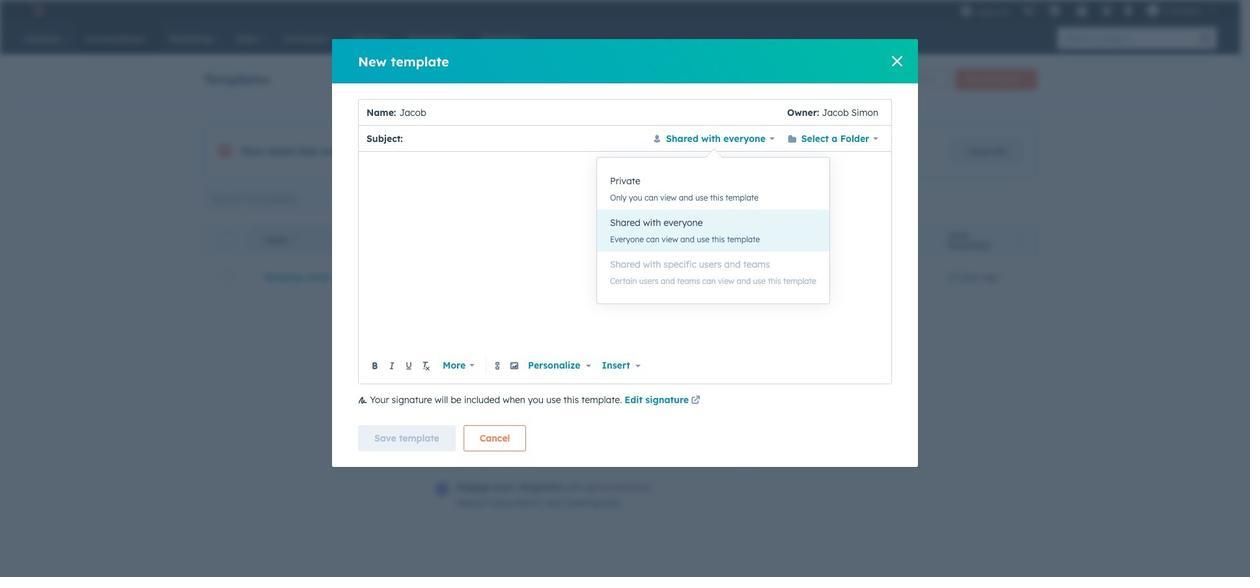 Task type: describe. For each thing, give the bounding box(es) containing it.
close image
[[892, 56, 903, 66]]

ascending sort. press to sort descending. element
[[292, 235, 297, 246]]

press to sort. image
[[1016, 235, 1021, 244]]

Search search field
[[204, 186, 362, 212]]

link opens in a new window image
[[691, 396, 701, 406]]

jacob simon image
[[1148, 5, 1159, 16]]

ascending sort. press to sort descending. image
[[292, 235, 297, 244]]

marketplaces image
[[1049, 6, 1061, 18]]



Task type: locate. For each thing, give the bounding box(es) containing it.
None field
[[597, 163, 830, 298]]

press to sort. element
[[1016, 235, 1021, 246]]

banner
[[204, 65, 1037, 90]]

Search HubSpot search field
[[1058, 27, 1195, 50]]

menu
[[954, 0, 1225, 21]]

list box
[[597, 163, 830, 298]]

dialog
[[332, 39, 919, 467]]

link opens in a new window image
[[691, 393, 701, 409]]

None text field
[[396, 99, 788, 125], [406, 131, 644, 146], [367, 160, 884, 355], [396, 99, 788, 125], [406, 131, 644, 146], [367, 160, 884, 355]]



Task type: vqa. For each thing, say whether or not it's contained in the screenshot.
"date" inside "Last activity date" Popup Button
no



